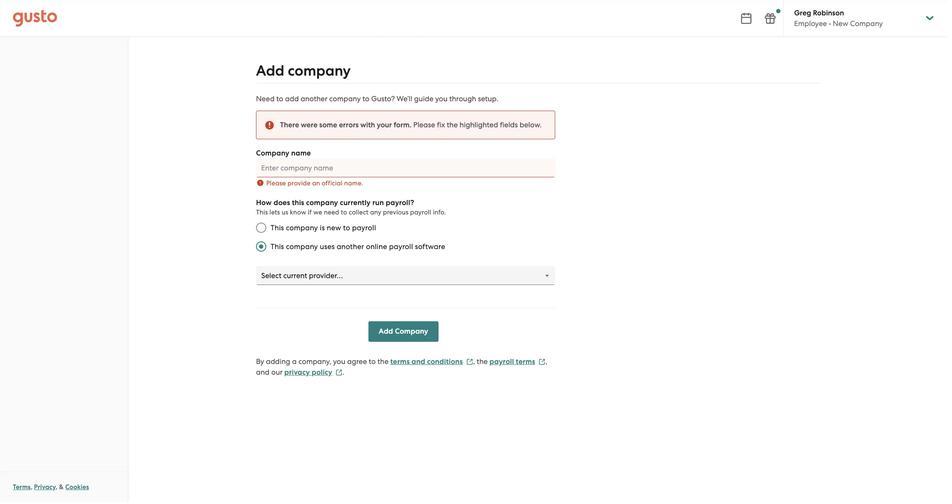 Task type: describe. For each thing, give the bounding box(es) containing it.
privacy link
[[34, 484, 56, 491]]

company,
[[299, 357, 331, 366]]

1 terms from the left
[[390, 357, 410, 366]]

to inside how does this company currently run payroll? this lets us know if we need to collect any previous payroll info.
[[341, 209, 347, 216]]

by
[[256, 357, 264, 366]]

need to add another company to gusto? we'll guide you through setup.
[[256, 94, 499, 103]]

a
[[292, 357, 297, 366]]

us
[[282, 209, 288, 216]]

through
[[449, 94, 476, 103]]

, inside ', and our'
[[546, 357, 548, 366]]

payroll inside how does this company currently run payroll? this lets us know if we need to collect any previous payroll info.
[[410, 209, 431, 216]]

does
[[274, 198, 290, 207]]

fields
[[500, 121, 518, 129]]

name
[[291, 149, 311, 158]]

collect
[[349, 209, 369, 216]]

add
[[285, 94, 299, 103]]

name.
[[344, 180, 363, 187]]

company inside "add company" button
[[395, 327, 428, 336]]

our
[[271, 368, 283, 377]]

payroll?
[[386, 198, 414, 207]]

employee
[[794, 19, 827, 28]]

know
[[290, 209, 306, 216]]

payroll terms
[[490, 357, 535, 366]]

some
[[319, 121, 337, 130]]

add for add company
[[379, 327, 393, 336]]

add company
[[379, 327, 428, 336]]

how does this company currently run payroll? this lets us know if we need to collect any previous payroll info.
[[256, 198, 446, 216]]

terms and conditions link
[[390, 357, 473, 366]]

agree
[[347, 357, 367, 366]]

this for this company uses another online payroll software
[[271, 242, 284, 251]]

highlighted
[[460, 121, 498, 129]]

company for this company is new to payroll
[[286, 224, 318, 232]]

opens in a new tab image for terms
[[539, 359, 546, 365]]

this
[[292, 198, 304, 207]]

run
[[373, 198, 384, 207]]

another for company
[[301, 94, 328, 103]]

payroll down collect in the left top of the page
[[352, 224, 376, 232]]

privacy policy link
[[284, 368, 343, 377]]

conditions
[[427, 357, 463, 366]]

is
[[320, 224, 325, 232]]

payroll right , the
[[490, 357, 514, 366]]

adding
[[266, 357, 290, 366]]

add company button
[[369, 322, 439, 342]]

an
[[312, 180, 320, 187]]

uses
[[320, 242, 335, 251]]

please inside there were some errors with your form. please fix the highlighted fields below.
[[414, 121, 435, 129]]

we
[[314, 209, 322, 216]]

2 terms from the left
[[516, 357, 535, 366]]

setup.
[[478, 94, 499, 103]]

terms , privacy , & cookies
[[13, 484, 89, 491]]

0 horizontal spatial the
[[378, 357, 389, 366]]

company name
[[256, 149, 311, 158]]

this for this company is new to payroll
[[271, 224, 284, 232]]

, left '&'
[[56, 484, 57, 491]]

gusto?
[[371, 94, 395, 103]]

terms link
[[13, 484, 31, 491]]

there were some errors with your form. please fix the highlighted fields below.
[[280, 121, 542, 130]]

company inside how does this company currently run payroll? this lets us know if we need to collect any previous payroll info.
[[306, 198, 338, 207]]

company for this company uses another online payroll software
[[286, 242, 318, 251]]

2 horizontal spatial the
[[477, 357, 488, 366]]

were
[[301, 121, 318, 130]]

opens in a new tab image
[[466, 359, 473, 365]]

, the
[[473, 357, 488, 366]]

add for add company
[[256, 62, 284, 80]]

provide
[[288, 180, 311, 187]]

new
[[327, 224, 341, 232]]

another for online
[[337, 242, 364, 251]]

cookies
[[65, 484, 89, 491]]

This company is new to payroll radio
[[252, 219, 271, 237]]

by adding a company, you agree to the
[[256, 357, 389, 366]]

1 vertical spatial please
[[266, 180, 286, 187]]

0 horizontal spatial you
[[333, 357, 346, 366]]



Task type: vqa. For each thing, say whether or not it's contained in the screenshot.
the left please
yes



Task type: locate. For each thing, give the bounding box(es) containing it.
1 vertical spatial opens in a new tab image
[[336, 369, 343, 376]]

,
[[473, 357, 475, 366], [546, 357, 548, 366], [31, 484, 32, 491], [56, 484, 57, 491]]

this
[[256, 209, 268, 216], [271, 224, 284, 232], [271, 242, 284, 251]]

errors
[[339, 121, 359, 130]]

need
[[256, 94, 275, 103]]

another right add
[[301, 94, 328, 103]]

the
[[447, 121, 458, 129], [378, 357, 389, 366], [477, 357, 488, 366]]

1 horizontal spatial opens in a new tab image
[[539, 359, 546, 365]]

robinson
[[813, 9, 844, 18]]

company
[[288, 62, 351, 80], [329, 94, 361, 103], [306, 198, 338, 207], [286, 224, 318, 232], [286, 242, 318, 251]]

0 vertical spatial opens in a new tab image
[[539, 359, 546, 365]]

terms
[[13, 484, 31, 491]]

add company
[[256, 62, 351, 80]]

1 vertical spatial and
[[256, 368, 270, 377]]

any
[[370, 209, 381, 216]]

company left name
[[256, 149, 289, 158]]

this inside how does this company currently run payroll? this lets us know if we need to collect any previous payroll info.
[[256, 209, 268, 216]]

payroll
[[410, 209, 431, 216], [352, 224, 376, 232], [389, 242, 413, 251], [490, 357, 514, 366]]

this down how
[[256, 209, 268, 216]]

need
[[324, 209, 339, 216]]

guide
[[414, 94, 434, 103]]

please provide an official name.
[[266, 180, 363, 187]]

1 vertical spatial company
[[256, 149, 289, 158]]

opens in a new tab image inside privacy policy link
[[336, 369, 343, 376]]

greg robinson employee • new company
[[794, 9, 883, 28]]

terms and conditions
[[390, 357, 463, 366]]

the inside there were some errors with your form. please fix the highlighted fields below.
[[447, 121, 458, 129]]

form.
[[394, 121, 412, 130]]

you up .
[[333, 357, 346, 366]]

0 horizontal spatial and
[[256, 368, 270, 377]]

2 horizontal spatial company
[[850, 19, 883, 28]]

0 horizontal spatial opens in a new tab image
[[336, 369, 343, 376]]

you
[[435, 94, 448, 103], [333, 357, 346, 366]]

and for our
[[256, 368, 270, 377]]

greg
[[794, 9, 811, 18]]

company inside the greg robinson employee • new company
[[850, 19, 883, 28]]

the right agree
[[378, 357, 389, 366]]

0 vertical spatial you
[[435, 94, 448, 103]]

and inside ', and our'
[[256, 368, 270, 377]]

, and our
[[256, 357, 548, 377]]

This company uses another online payroll software radio
[[252, 237, 271, 256]]

company
[[850, 19, 883, 28], [256, 149, 289, 158], [395, 327, 428, 336]]

1 horizontal spatial and
[[412, 357, 425, 366]]

2 vertical spatial company
[[395, 327, 428, 336]]

your
[[377, 121, 392, 130]]

Company name field
[[256, 159, 555, 177]]

fix
[[437, 121, 445, 129]]

add inside button
[[379, 327, 393, 336]]

there
[[280, 121, 299, 130]]

privacy policy
[[284, 368, 332, 377]]

opens in a new tab image
[[539, 359, 546, 365], [336, 369, 343, 376]]

1 vertical spatial another
[[337, 242, 364, 251]]

please up does
[[266, 180, 286, 187]]

privacy
[[34, 484, 56, 491]]

company up add
[[288, 62, 351, 80]]

company up errors
[[329, 94, 361, 103]]

to right need
[[341, 209, 347, 216]]

0 horizontal spatial terms
[[390, 357, 410, 366]]

0 vertical spatial please
[[414, 121, 435, 129]]

and down by
[[256, 368, 270, 377]]

0 horizontal spatial add
[[256, 62, 284, 80]]

, left 'privacy' link
[[31, 484, 32, 491]]

add up ', and our' on the bottom of page
[[379, 327, 393, 336]]

this down "this company is new to payroll" option
[[271, 242, 284, 251]]

.
[[343, 368, 345, 377]]

2 vertical spatial this
[[271, 242, 284, 251]]

opens in a new tab image inside payroll terms link
[[539, 359, 546, 365]]

company up terms and conditions
[[395, 327, 428, 336]]

, right conditions
[[473, 357, 475, 366]]

to left add
[[276, 94, 283, 103]]

online
[[366, 242, 387, 251]]

this down lets
[[271, 224, 284, 232]]

•
[[829, 19, 831, 28]]

we'll
[[397, 94, 413, 103]]

1 horizontal spatial please
[[414, 121, 435, 129]]

payroll terms link
[[490, 357, 546, 366]]

and left conditions
[[412, 357, 425, 366]]

opens in a new tab image right policy
[[336, 369, 343, 376]]

0 horizontal spatial company
[[256, 149, 289, 158]]

add
[[256, 62, 284, 80], [379, 327, 393, 336]]

please left fix
[[414, 121, 435, 129]]

&
[[59, 484, 64, 491]]

company for add company
[[288, 62, 351, 80]]

to left gusto?
[[363, 94, 370, 103]]

this company is new to payroll
[[271, 224, 376, 232]]

the right opens in a new tab icon at the left bottom of the page
[[477, 357, 488, 366]]

if
[[308, 209, 312, 216]]

1 horizontal spatial the
[[447, 121, 458, 129]]

and for conditions
[[412, 357, 425, 366]]

to right agree
[[369, 357, 376, 366]]

gusto navigation element
[[0, 37, 128, 71]]

payroll right online
[[389, 242, 413, 251]]

to
[[276, 94, 283, 103], [363, 94, 370, 103], [341, 209, 347, 216], [343, 224, 350, 232], [369, 357, 376, 366]]

company right new
[[850, 19, 883, 28]]

how
[[256, 198, 272, 207]]

1 vertical spatial add
[[379, 327, 393, 336]]

1 horizontal spatial you
[[435, 94, 448, 103]]

please
[[414, 121, 435, 129], [266, 180, 286, 187]]

company up we
[[306, 198, 338, 207]]

info.
[[433, 209, 446, 216]]

and
[[412, 357, 425, 366], [256, 368, 270, 377]]

official
[[322, 180, 343, 187]]

0 vertical spatial this
[[256, 209, 268, 216]]

0 vertical spatial another
[[301, 94, 328, 103]]

terms
[[390, 357, 410, 366], [516, 357, 535, 366]]

1 horizontal spatial add
[[379, 327, 393, 336]]

privacy
[[284, 368, 310, 377]]

software
[[415, 242, 445, 251]]

payroll left info.
[[410, 209, 431, 216]]

this company uses another online payroll software
[[271, 242, 445, 251]]

opens in a new tab image for policy
[[336, 369, 343, 376]]

0 vertical spatial and
[[412, 357, 425, 366]]

company left "uses"
[[286, 242, 318, 251]]

home image
[[13, 10, 57, 27]]

0 horizontal spatial please
[[266, 180, 286, 187]]

previous
[[383, 209, 409, 216]]

1 horizontal spatial company
[[395, 327, 428, 336]]

1 vertical spatial this
[[271, 224, 284, 232]]

to right new
[[343, 224, 350, 232]]

another right "uses"
[[337, 242, 364, 251]]

new
[[833, 19, 849, 28]]

you right 'guide'
[[435, 94, 448, 103]]

1 horizontal spatial another
[[337, 242, 364, 251]]

below.
[[520, 121, 542, 129]]

company down know
[[286, 224, 318, 232]]

0 vertical spatial add
[[256, 62, 284, 80]]

, right payroll terms on the right of page
[[546, 357, 548, 366]]

cookies button
[[65, 482, 89, 493]]

with
[[360, 121, 375, 130]]

policy
[[312, 368, 332, 377]]

0 horizontal spatial another
[[301, 94, 328, 103]]

1 vertical spatial you
[[333, 357, 346, 366]]

the right fix
[[447, 121, 458, 129]]

opens in a new tab image right payroll terms on the right of page
[[539, 359, 546, 365]]

another
[[301, 94, 328, 103], [337, 242, 364, 251]]

1 horizontal spatial terms
[[516, 357, 535, 366]]

lets
[[270, 209, 280, 216]]

add up the "need"
[[256, 62, 284, 80]]

currently
[[340, 198, 371, 207]]

0 vertical spatial company
[[850, 19, 883, 28]]



